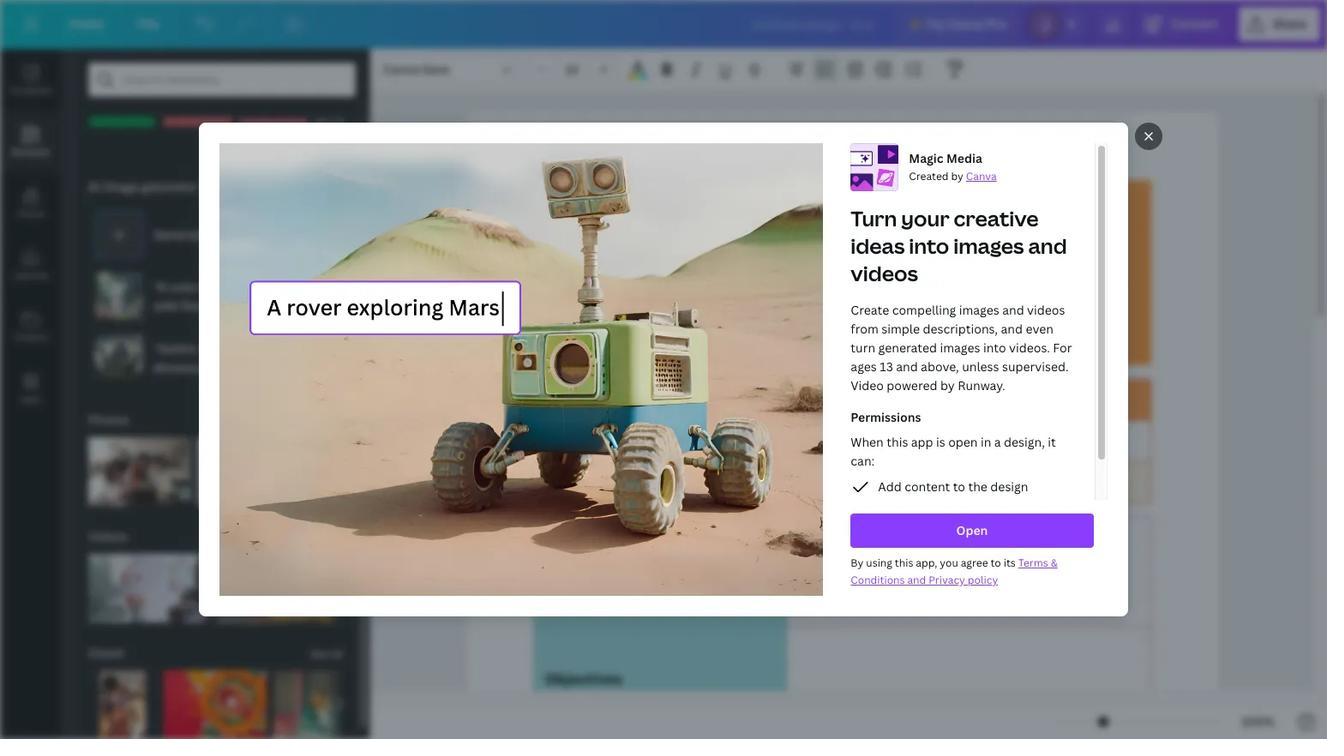 Task type: describe. For each thing, give the bounding box(es) containing it.
videos button
[[87, 520, 130, 554]]

generated
[[879, 340, 938, 356]]

cat
[[237, 279, 257, 295]]

templates
[[9, 84, 52, 96]]

apps button
[[0, 358, 62, 419]]

app
[[912, 434, 934, 450]]

apps
[[20, 393, 41, 405]]

"a cute anime cat in a forest with flowers"
[[154, 279, 318, 314]]

with
[[154, 298, 179, 314]]

flowers"
[[182, 298, 230, 314]]

templates button
[[0, 49, 62, 111]]

open
[[957, 522, 989, 539]]

ideas
[[851, 231, 905, 260]]

teacher teaching students with digital art image
[[88, 437, 191, 506]]

see all for diwali
[[310, 647, 343, 661]]

videos.
[[1010, 340, 1051, 356]]

main menu bar
[[0, 0, 1328, 49]]

create compelling images and videos from simple descriptions, and even turn generated images into videos. for ages 13 and above, unless supervised. video powered by runway.
[[851, 302, 1073, 394]]

all for videos
[[331, 530, 343, 545]]

app,
[[916, 556, 938, 570]]

into inside the turn your creative ideas into images and videos
[[909, 231, 950, 260]]

and inside terms & conditions and privacy policy
[[908, 573, 927, 588]]

media
[[947, 150, 983, 166]]

cute
[[169, 279, 195, 295]]

by for created
[[952, 169, 964, 183]]

runway.
[[958, 377, 1006, 394]]

design,
[[1005, 434, 1046, 450]]

surrounded
[[239, 340, 307, 357]]

torn paper banner with space for text image
[[315, 87, 383, 156]]

see all for photos
[[310, 413, 343, 428]]

13.0s
[[97, 606, 121, 618]]

canva inside 'magic media created by canva'
[[967, 169, 997, 183]]

created
[[910, 169, 949, 183]]

create
[[851, 302, 890, 318]]

magic media created by canva
[[910, 150, 997, 183]]

the
[[969, 478, 988, 495]]

turn
[[851, 204, 898, 232]]

home
[[69, 15, 104, 32]]

terms & conditions and privacy policy
[[851, 556, 1058, 588]]

canva link
[[967, 169, 997, 183]]

generator
[[141, 178, 198, 195]]

permissions
[[851, 409, 922, 425]]

using
[[867, 556, 893, 570]]

ai
[[88, 178, 100, 195]]

"gothic
[[154, 340, 198, 357]]

see for photos
[[310, 413, 329, 428]]

side panel tab list
[[0, 49, 62, 419]]

elements button
[[0, 111, 62, 172]]

projects button
[[0, 296, 62, 358]]

&
[[1051, 556, 1058, 570]]

brand
[[18, 208, 43, 220]]

terms
[[1019, 556, 1049, 570]]

can:
[[851, 453, 875, 469]]

0 horizontal spatial to
[[954, 478, 966, 495]]

image
[[103, 178, 138, 195]]

hide image
[[370, 353, 381, 435]]

castle
[[201, 340, 236, 357]]

videos
[[88, 528, 128, 545]]

magic
[[910, 150, 944, 166]]

from
[[851, 321, 879, 337]]

terms & conditions and privacy policy link
[[851, 556, 1058, 588]]

barista making coffee image
[[308, 437, 411, 506]]

open button
[[851, 514, 1094, 548]]

home link
[[55, 7, 117, 41]]

generate
[[154, 226, 208, 243]]

photos
[[88, 412, 130, 428]]

colorful diwali flatlay of diwali candles and flowers image
[[164, 671, 267, 739]]

try canva pro button
[[897, 7, 1020, 41]]

above,
[[921, 358, 960, 375]]

13.0s group
[[88, 554, 209, 623]]

Research Brief text field
[[465, 111, 1220, 739]]

focused businessman using laptop image
[[198, 437, 301, 506]]

playful decorative wavy banner image
[[239, 87, 308, 156]]

turn your creative ideas into images and videos
[[851, 204, 1068, 287]]

Search elements search field
[[123, 63, 322, 96]]

your for turn
[[902, 204, 950, 232]]

elements
[[11, 146, 50, 158]]

by for surrounded
[[310, 340, 324, 357]]

see all button for diwali
[[309, 636, 345, 671]]

a inside permissions when this app is open in a design, it can:
[[995, 434, 1002, 450]]

its
[[1004, 556, 1016, 570]]

pro
[[987, 15, 1007, 32]]

see for diwali
[[310, 647, 329, 661]]

all for diwali
[[331, 647, 343, 661]]

by inside create compelling images and videos from simple descriptions, and even turn generated images into videos. for ages 13 and above, unless supervised. video powered by runway.
[[941, 377, 955, 394]]

is
[[937, 434, 946, 450]]

your for generate
[[210, 226, 237, 243]]

easter banner image
[[164, 87, 232, 156]]

photos button
[[87, 403, 131, 437]]



Task type: locate. For each thing, give the bounding box(es) containing it.
permissions when this app is open in a design, it can:
[[851, 409, 1057, 469]]

this left app at the right bottom
[[887, 434, 909, 450]]

and
[[1029, 231, 1068, 260], [1003, 302, 1025, 318], [1001, 321, 1023, 337], [897, 358, 918, 375], [908, 573, 927, 588]]

0 vertical spatial in
[[260, 279, 271, 295]]

into up the unless
[[984, 340, 1007, 356]]

this left app,
[[895, 556, 914, 570]]

8.0s group
[[216, 554, 336, 623]]

videos up 'create'
[[851, 259, 919, 287]]

"gothic castle surrounded by dinosaurs"
[[154, 340, 324, 376]]

videos up the even
[[1028, 302, 1066, 318]]

0 vertical spatial see all button
[[309, 403, 345, 437]]

images down descriptions,
[[941, 340, 981, 356]]

1 vertical spatial see all
[[310, 530, 343, 545]]

in
[[260, 279, 271, 295], [981, 434, 992, 450]]

1 vertical spatial by
[[310, 340, 324, 357]]

2 vertical spatial see
[[310, 647, 329, 661]]

see up man wearing traditional attire for diwali image
[[310, 647, 329, 661]]

0 horizontal spatial a
[[274, 279, 280, 295]]

diwali
[[88, 645, 124, 661]]

ai image generator
[[88, 178, 198, 195]]

2 vertical spatial see all button
[[309, 636, 345, 671]]

canva
[[948, 15, 984, 32], [967, 169, 997, 183]]

0 horizontal spatial in
[[260, 279, 271, 295]]

0 vertical spatial this
[[887, 434, 909, 450]]

when
[[851, 434, 884, 450]]

1 vertical spatial a
[[995, 434, 1002, 450]]

0 horizontal spatial your
[[210, 226, 237, 243]]

this
[[887, 434, 909, 450], [895, 556, 914, 570]]

0 horizontal spatial into
[[909, 231, 950, 260]]

1 horizontal spatial in
[[981, 434, 992, 450]]

see all
[[310, 413, 343, 428], [310, 530, 343, 545], [310, 647, 343, 661]]

2 vertical spatial all
[[331, 647, 343, 661]]

powered
[[887, 377, 938, 394]]

3 all from the top
[[331, 647, 343, 661]]

"a
[[154, 279, 166, 295]]

into inside create compelling images and videos from simple descriptions, and even turn generated images into videos. for ages 13 and above, unless supervised. video powered by runway.
[[984, 340, 1007, 356]]

see all left hide image
[[310, 413, 343, 428]]

in inside '"a cute anime cat in a forest with flowers"'
[[260, 279, 271, 295]]

all up man wearing traditional attire for diwali image
[[331, 647, 343, 661]]

a left the design,
[[995, 434, 1002, 450]]

your inside the turn your creative ideas into images and videos
[[902, 204, 950, 232]]

all
[[331, 413, 343, 428], [331, 530, 343, 545], [331, 647, 343, 661]]

1 vertical spatial to
[[991, 556, 1002, 570]]

brief
[[923, 226, 1069, 319]]

anime
[[198, 279, 234, 295]]

0 vertical spatial canva
[[948, 15, 984, 32]]

13
[[880, 358, 894, 375]]

3 see all from the top
[[310, 647, 343, 661]]

1 horizontal spatial your
[[902, 204, 950, 232]]

into right ideas
[[909, 231, 950, 260]]

to left its on the bottom of the page
[[991, 556, 1002, 570]]

0 vertical spatial by
[[952, 169, 964, 183]]

convert
[[1171, 15, 1219, 32]]

2 vertical spatial images
[[941, 340, 981, 356]]

privacy
[[929, 573, 966, 588]]

all down the barista making coffee "image"
[[331, 530, 343, 545]]

projects
[[14, 331, 48, 343]]

try
[[926, 15, 945, 32]]

brand button
[[0, 172, 62, 234]]

it
[[1048, 434, 1057, 450]]

see all up man wearing traditional attire for diwali image
[[310, 647, 343, 661]]

in right cat
[[260, 279, 271, 295]]

1 horizontal spatial a
[[995, 434, 1002, 450]]

1 vertical spatial see all button
[[309, 520, 345, 554]]

0 vertical spatial see all
[[310, 413, 343, 428]]

see all button left hide image
[[309, 403, 345, 437]]

creative
[[954, 204, 1039, 232]]

images
[[954, 231, 1025, 260], [960, 302, 1000, 318], [941, 340, 981, 356]]

videos inside the turn your creative ideas into images and videos
[[851, 259, 919, 287]]

videos inside create compelling images and videos from simple descriptions, and even turn generated images into videos. for ages 13 and above, unless supervised. video powered by runway.
[[1028, 302, 1066, 318]]

your down created
[[902, 204, 950, 232]]

1 all from the top
[[331, 413, 343, 428]]

this inside permissions when this app is open in a design, it can:
[[887, 434, 909, 450]]

1 vertical spatial in
[[981, 434, 992, 450]]

in right open
[[981, 434, 992, 450]]

3 see from the top
[[310, 647, 329, 661]]

2 vertical spatial by
[[941, 377, 955, 394]]

see all button down the barista making coffee "image"
[[309, 520, 345, 554]]

canva down media
[[967, 169, 997, 183]]

a
[[274, 279, 280, 295], [995, 434, 1002, 450]]

0 vertical spatial into
[[909, 231, 950, 260]]

1 see from the top
[[310, 413, 329, 428]]

add content to the design
[[879, 478, 1029, 495]]

a left forest on the left top of page
[[274, 279, 280, 295]]

friends celebrating diwali image
[[88, 671, 157, 739]]

videos
[[851, 259, 919, 287], [1028, 302, 1066, 318]]

to left the at the right bottom of the page
[[954, 478, 966, 495]]

ages
[[851, 358, 877, 375]]

Design title text field
[[738, 7, 890, 41]]

add
[[879, 478, 902, 495]]

simple
[[882, 321, 920, 337]]

even
[[1026, 321, 1054, 337]]

for
[[1054, 340, 1073, 356]]

agree
[[961, 556, 989, 570]]

in inside permissions when this app is open in a design, it can:
[[981, 434, 992, 450]]

canva right try
[[948, 15, 984, 32]]

see
[[310, 413, 329, 428], [310, 530, 329, 545], [310, 647, 329, 661]]

by inside "gothic castle surrounded by dinosaurs"
[[310, 340, 324, 357]]

1 vertical spatial into
[[984, 340, 1007, 356]]

0 vertical spatial videos
[[851, 259, 919, 287]]

convert button
[[1137, 7, 1232, 41]]

images up descriptions,
[[960, 302, 1000, 318]]

1 vertical spatial videos
[[1028, 302, 1066, 318]]

see for videos
[[310, 530, 329, 545]]

1 horizontal spatial videos
[[1028, 302, 1066, 318]]

turn
[[851, 340, 876, 356]]

by right surrounded
[[310, 340, 324, 357]]

3 see all button from the top
[[309, 636, 345, 671]]

you
[[940, 556, 959, 570]]

2 see all from the top
[[310, 530, 343, 545]]

uploads
[[14, 269, 48, 281]]

by down above,
[[941, 377, 955, 394]]

0 vertical spatial see
[[310, 413, 329, 428]]

into
[[909, 231, 950, 260], [984, 340, 1007, 356]]

content
[[905, 478, 951, 495]]

see all for videos
[[310, 530, 343, 545]]

and inside the turn your creative ideas into images and videos
[[1029, 231, 1068, 260]]

1 horizontal spatial to
[[991, 556, 1002, 570]]

1 see all from the top
[[310, 413, 343, 428]]

this for app
[[887, 434, 909, 450]]

2 vertical spatial see all
[[310, 647, 343, 661]]

this for app,
[[895, 556, 914, 570]]

open
[[949, 434, 978, 450]]

2 see all button from the top
[[309, 520, 345, 554]]

see all button for photos
[[309, 403, 345, 437]]

forest
[[283, 279, 318, 295]]

dinosaurs"
[[154, 359, 216, 376]]

diwali button
[[87, 636, 126, 671]]

1 vertical spatial see
[[310, 530, 329, 545]]

0 vertical spatial all
[[331, 413, 343, 428]]

your
[[902, 204, 950, 232], [210, 226, 237, 243]]

design
[[991, 478, 1029, 495]]

0 vertical spatial images
[[954, 231, 1025, 260]]

see up "8.0s" group
[[310, 530, 329, 545]]

by using this app, you agree to its
[[851, 556, 1019, 570]]

by down media
[[952, 169, 964, 183]]

1 vertical spatial canva
[[967, 169, 997, 183]]

see all up "8.0s" group
[[310, 530, 343, 545]]

man wearing traditional attire for diwali image
[[273, 671, 376, 739]]

a inside '"a cute anime cat in a forest with flowers"'
[[274, 279, 280, 295]]

see all button for videos
[[309, 520, 345, 554]]

all for photos
[[331, 413, 343, 428]]

by
[[851, 556, 864, 570]]

compelling
[[893, 302, 957, 318]]

supervised.
[[1003, 358, 1069, 375]]

images inside the turn your creative ideas into images and videos
[[954, 231, 1025, 260]]

8.0s
[[224, 606, 244, 618]]

1 see all button from the top
[[309, 403, 345, 437]]

policy
[[968, 573, 999, 588]]

by inside 'magic media created by canva'
[[952, 169, 964, 183]]

1 vertical spatial images
[[960, 302, 1000, 318]]

playful decorative ribbon banner image
[[88, 87, 157, 156]]

research brief
[[615, 226, 1069, 319]]

group
[[527, 56, 618, 83]]

0 vertical spatial a
[[274, 279, 280, 295]]

conditions
[[851, 573, 905, 588]]

by
[[952, 169, 964, 183], [310, 340, 324, 357], [941, 377, 955, 394]]

2 see from the top
[[310, 530, 329, 545]]

see left hide image
[[310, 413, 329, 428]]

try canva pro
[[926, 15, 1007, 32]]

0 vertical spatial to
[[954, 478, 966, 495]]

0 horizontal spatial videos
[[851, 259, 919, 287]]

see all button down "8.0s" group
[[309, 636, 345, 671]]

uploads button
[[0, 234, 62, 296]]

to
[[954, 478, 966, 495], [991, 556, 1002, 570]]

unless
[[963, 358, 1000, 375]]

1 horizontal spatial into
[[984, 340, 1007, 356]]

images down "canva" link
[[954, 231, 1025, 260]]

research
[[615, 226, 909, 319]]

own
[[240, 226, 264, 243]]

2 all from the top
[[331, 530, 343, 545]]

1 vertical spatial all
[[331, 530, 343, 545]]

canva inside button
[[948, 15, 984, 32]]

1 vertical spatial this
[[895, 556, 914, 570]]

your left own
[[210, 226, 237, 243]]

see all button
[[309, 403, 345, 437], [309, 520, 345, 554], [309, 636, 345, 671]]

all left hide image
[[331, 413, 343, 428]]



Task type: vqa. For each thing, say whether or not it's contained in the screenshot.
'CREATIVE'
yes



